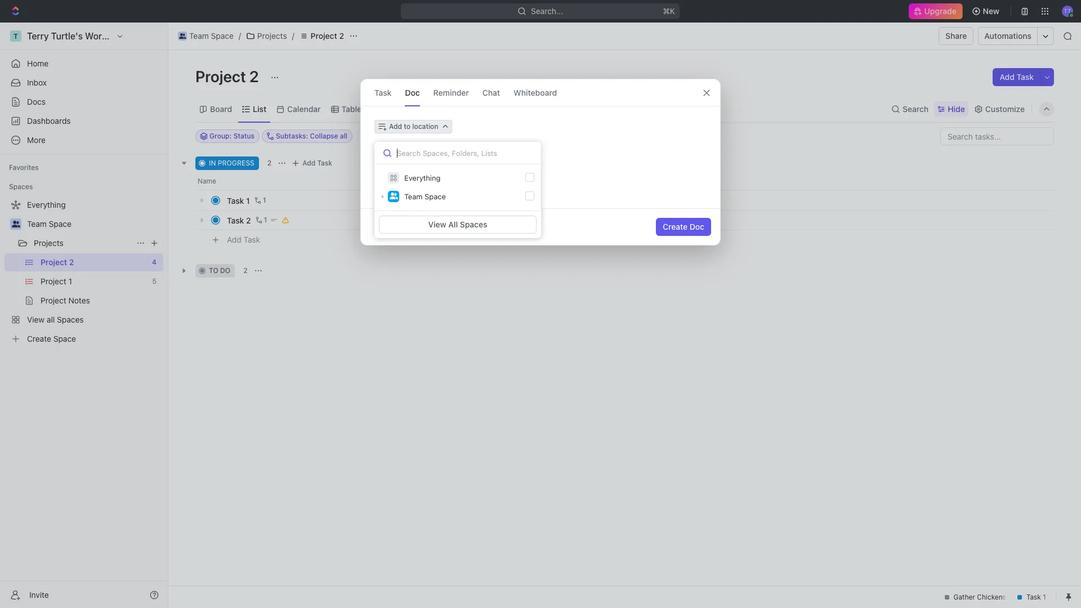 Task type: describe. For each thing, give the bounding box(es) containing it.
dashboards
[[27, 116, 71, 126]]

1 button for 2
[[253, 215, 269, 226]]

do
[[220, 266, 230, 275]]

1 horizontal spatial projects
[[257, 31, 287, 41]]

task button
[[375, 79, 392, 106]]

0 vertical spatial space
[[211, 31, 234, 41]]

doc inside button
[[690, 222, 705, 232]]

customize
[[986, 104, 1025, 114]]

add down 'task 2'
[[227, 235, 242, 244]]

0 horizontal spatial user group image
[[179, 33, 186, 39]]

team inside sidebar navigation
[[27, 219, 47, 229]]

create
[[663, 222, 688, 232]]

dashboards link
[[5, 112, 163, 130]]

dialog containing task
[[361, 79, 721, 246]]

assignees button
[[455, 130, 508, 143]]

Name this Doc... field
[[361, 140, 721, 154]]

new button
[[968, 2, 1007, 20]]

progress
[[218, 159, 255, 167]]

view
[[429, 220, 447, 229]]

task inside dialog
[[375, 88, 392, 97]]

all
[[449, 220, 458, 229]]

location
[[413, 122, 439, 131]]

chat button
[[483, 79, 500, 106]]

table
[[342, 104, 362, 114]]

0 vertical spatial team space link
[[175, 29, 237, 43]]

add to location button
[[375, 120, 452, 134]]

docs
[[27, 97, 46, 106]]

list link
[[251, 101, 267, 117]]

1 horizontal spatial project
[[311, 31, 337, 41]]

to do
[[209, 266, 230, 275]]

Search tasks... text field
[[941, 128, 1054, 145]]

favorites
[[9, 163, 39, 172]]

table link
[[340, 101, 362, 117]]

1 vertical spatial space
[[425, 192, 446, 201]]

sidebar navigation
[[0, 23, 168, 608]]

spaces inside view all spaces button
[[460, 220, 488, 229]]

search button
[[888, 101, 932, 117]]

automations button
[[979, 28, 1038, 45]]

task 2
[[227, 215, 251, 225]]

view all spaces button
[[379, 216, 537, 234]]

1 vertical spatial team space
[[404, 192, 446, 201]]

whiteboard
[[514, 88, 557, 97]]

1 / from the left
[[239, 31, 241, 41]]

new
[[983, 6, 1000, 16]]

projects inside sidebar navigation
[[34, 238, 64, 248]]

search...
[[532, 6, 564, 16]]

list
[[253, 104, 267, 114]]

docs link
[[5, 93, 163, 111]]

inbox link
[[5, 74, 163, 92]]

create doc button
[[656, 218, 712, 236]]

team space inside sidebar navigation
[[27, 219, 71, 229]]

share button
[[939, 27, 974, 45]]

everything
[[404, 174, 441, 183]]

1 vertical spatial project
[[195, 67, 246, 86]]

board
[[210, 104, 232, 114]]

share
[[946, 31, 968, 41]]

project 2 link
[[297, 29, 347, 43]]



Task type: vqa. For each thing, say whether or not it's contained in the screenshot.
DOCS
yes



Task type: locate. For each thing, give the bounding box(es) containing it.
add task down calendar
[[303, 159, 332, 167]]

0 vertical spatial spaces
[[9, 183, 33, 191]]

gantt
[[383, 104, 403, 114]]

assignees
[[470, 132, 503, 140]]

whiteboard button
[[514, 79, 557, 106]]

team space link inside tree
[[27, 215, 161, 233]]

0 horizontal spatial project
[[195, 67, 246, 86]]

add to location button
[[375, 120, 452, 134]]

projects
[[257, 31, 287, 41], [34, 238, 64, 248]]

calendar
[[287, 104, 321, 114]]

tree containing team space
[[5, 196, 163, 348]]

0 horizontal spatial projects link
[[34, 234, 132, 252]]

1 vertical spatial add task
[[303, 159, 332, 167]]

1 vertical spatial to
[[209, 266, 218, 275]]

0 vertical spatial 1 button
[[252, 195, 268, 206]]

2 horizontal spatial team space
[[404, 192, 446, 201]]

add task button up customize
[[993, 68, 1041, 86]]

1 horizontal spatial spaces
[[460, 220, 488, 229]]

0 horizontal spatial doc
[[405, 88, 420, 97]]

add up customize
[[1000, 72, 1015, 82]]

add inside dropdown button
[[389, 122, 402, 131]]

to inside add to location button
[[404, 122, 411, 131]]

1 horizontal spatial doc
[[690, 222, 705, 232]]

0 vertical spatial add task button
[[993, 68, 1041, 86]]

1 button right task 1
[[252, 195, 268, 206]]

0 vertical spatial projects link
[[243, 29, 290, 43]]

0 vertical spatial to
[[404, 122, 411, 131]]

1 horizontal spatial project 2
[[311, 31, 344, 41]]

gantt link
[[380, 101, 403, 117]]

search
[[903, 104, 929, 114]]

2 / from the left
[[292, 31, 294, 41]]

0 horizontal spatial spaces
[[9, 183, 33, 191]]

in
[[209, 159, 216, 167]]

dialog
[[361, 79, 721, 246]]

1 horizontal spatial projects link
[[243, 29, 290, 43]]

0 horizontal spatial space
[[49, 219, 71, 229]]

reminder
[[434, 88, 469, 97]]

2 vertical spatial team
[[27, 219, 47, 229]]

to
[[404, 122, 411, 131], [209, 266, 218, 275]]

team
[[189, 31, 209, 41], [404, 192, 423, 201], [27, 219, 47, 229]]

1 horizontal spatial to
[[404, 122, 411, 131]]

project 2
[[311, 31, 344, 41], [195, 67, 262, 86]]

0 horizontal spatial project 2
[[195, 67, 262, 86]]

hide
[[948, 104, 965, 114]]

task
[[1017, 72, 1034, 82], [375, 88, 392, 97], [317, 159, 332, 167], [227, 196, 244, 205], [227, 215, 244, 225], [244, 235, 260, 244]]

projects link
[[243, 29, 290, 43], [34, 234, 132, 252]]

1 vertical spatial 1 button
[[253, 215, 269, 226]]

space
[[211, 31, 234, 41], [425, 192, 446, 201], [49, 219, 71, 229]]

2 vertical spatial add task
[[227, 235, 260, 244]]

1 vertical spatial team space link
[[27, 215, 161, 233]]

add task button down 'task 2'
[[222, 233, 265, 247]]

1 right 'task 2'
[[264, 216, 267, 224]]

0 horizontal spatial team space link
[[27, 215, 161, 233]]

1 for task 1
[[263, 196, 266, 205]]

hide button
[[935, 101, 969, 117]]

invite
[[29, 590, 49, 600]]

0 horizontal spatial add task
[[227, 235, 260, 244]]

2 vertical spatial space
[[49, 219, 71, 229]]

inbox
[[27, 78, 47, 87]]

view all spaces
[[429, 220, 488, 229]]

1 horizontal spatial team space
[[189, 31, 234, 41]]

1 horizontal spatial add task button
[[289, 157, 337, 170]]

to left location
[[404, 122, 411, 131]]

0 horizontal spatial add task button
[[222, 233, 265, 247]]

1
[[246, 196, 250, 205], [263, 196, 266, 205], [264, 216, 267, 224]]

0 vertical spatial user group image
[[179, 33, 186, 39]]

reminder button
[[434, 79, 469, 106]]

0 horizontal spatial team space
[[27, 219, 71, 229]]

in progress
[[209, 159, 255, 167]]

2
[[339, 31, 344, 41], [249, 67, 259, 86], [267, 159, 272, 167], [246, 215, 251, 225], [243, 266, 248, 275]]

1 vertical spatial spaces
[[460, 220, 488, 229]]

2 horizontal spatial add task
[[1000, 72, 1034, 82]]

add task for the bottommost add task button
[[227, 235, 260, 244]]

0 horizontal spatial to
[[209, 266, 218, 275]]

create doc
[[663, 222, 705, 232]]

spaces right all
[[460, 220, 488, 229]]

1 button for 1
[[252, 195, 268, 206]]

0 vertical spatial doc
[[405, 88, 420, 97]]

spaces down favorites button
[[9, 183, 33, 191]]

0 vertical spatial team space
[[189, 31, 234, 41]]

tree
[[5, 196, 163, 348]]

⌘k
[[663, 6, 676, 16]]

1 vertical spatial projects link
[[34, 234, 132, 252]]

1 right task 1
[[263, 196, 266, 205]]

board link
[[208, 101, 232, 117]]

home link
[[5, 55, 163, 73]]

home
[[27, 59, 49, 68]]

1 horizontal spatial add task
[[303, 159, 332, 167]]

1 vertical spatial team
[[404, 192, 423, 201]]

0 vertical spatial project
[[311, 31, 337, 41]]

upgrade link
[[909, 3, 963, 19]]

team space
[[189, 31, 234, 41], [404, 192, 446, 201], [27, 219, 71, 229]]

project
[[311, 31, 337, 41], [195, 67, 246, 86]]

add task button down 'calendar' link
[[289, 157, 337, 170]]

add down 'calendar' link
[[303, 159, 316, 167]]

1 vertical spatial add task button
[[289, 157, 337, 170]]

0 vertical spatial add task
[[1000, 72, 1034, 82]]

1 horizontal spatial team space link
[[175, 29, 237, 43]]

add task down 'task 2'
[[227, 235, 260, 244]]

spaces
[[9, 183, 33, 191], [460, 220, 488, 229]]

tree inside sidebar navigation
[[5, 196, 163, 348]]

task 1
[[227, 196, 250, 205]]

upgrade
[[925, 6, 957, 16]]

2 horizontal spatial space
[[425, 192, 446, 201]]

user group image
[[12, 221, 20, 228]]

customize button
[[971, 101, 1029, 117]]

1 for task 2
[[264, 216, 267, 224]]

chat
[[483, 88, 500, 97]]

add task for the rightmost add task button
[[1000, 72, 1034, 82]]

1 button
[[252, 195, 268, 206], [253, 215, 269, 226]]

favorites button
[[5, 161, 43, 175]]

1 horizontal spatial space
[[211, 31, 234, 41]]

2 horizontal spatial add task button
[[993, 68, 1041, 86]]

automations
[[985, 31, 1032, 41]]

team space link
[[175, 29, 237, 43], [27, 215, 161, 233]]

doc right create
[[690, 222, 705, 232]]

2 horizontal spatial team
[[404, 192, 423, 201]]

1 vertical spatial project 2
[[195, 67, 262, 86]]

doc right task button
[[405, 88, 420, 97]]

1 vertical spatial projects
[[34, 238, 64, 248]]

space inside sidebar navigation
[[49, 219, 71, 229]]

add
[[1000, 72, 1015, 82], [389, 122, 402, 131], [303, 159, 316, 167], [227, 235, 242, 244]]

2 vertical spatial team space
[[27, 219, 71, 229]]

1 vertical spatial doc
[[690, 222, 705, 232]]

doc
[[405, 88, 420, 97], [690, 222, 705, 232]]

0 horizontal spatial projects
[[34, 238, 64, 248]]

0 vertical spatial projects
[[257, 31, 287, 41]]

2 vertical spatial add task button
[[222, 233, 265, 247]]

0 horizontal spatial /
[[239, 31, 241, 41]]

add task
[[1000, 72, 1034, 82], [303, 159, 332, 167], [227, 235, 260, 244]]

to left do
[[209, 266, 218, 275]]

1 up 'task 2'
[[246, 196, 250, 205]]

add to location
[[389, 122, 439, 131]]

1 vertical spatial user group image
[[390, 193, 398, 200]]

1 button right 'task 2'
[[253, 215, 269, 226]]

0 vertical spatial team
[[189, 31, 209, 41]]

/
[[239, 31, 241, 41], [292, 31, 294, 41]]

0 vertical spatial project 2
[[311, 31, 344, 41]]

1 horizontal spatial team
[[189, 31, 209, 41]]

0 horizontal spatial team
[[27, 219, 47, 229]]

doc button
[[405, 79, 420, 106]]

add down gantt link
[[389, 122, 402, 131]]

1 horizontal spatial user group image
[[390, 193, 398, 200]]

add task button
[[993, 68, 1041, 86], [289, 157, 337, 170], [222, 233, 265, 247]]

Search Spaces, Folders, Lists text field
[[375, 142, 541, 165]]

spaces inside sidebar navigation
[[9, 183, 33, 191]]

add task up customize
[[1000, 72, 1034, 82]]

calendar link
[[285, 101, 321, 117]]

1 horizontal spatial /
[[292, 31, 294, 41]]

user group image
[[179, 33, 186, 39], [390, 193, 398, 200]]



